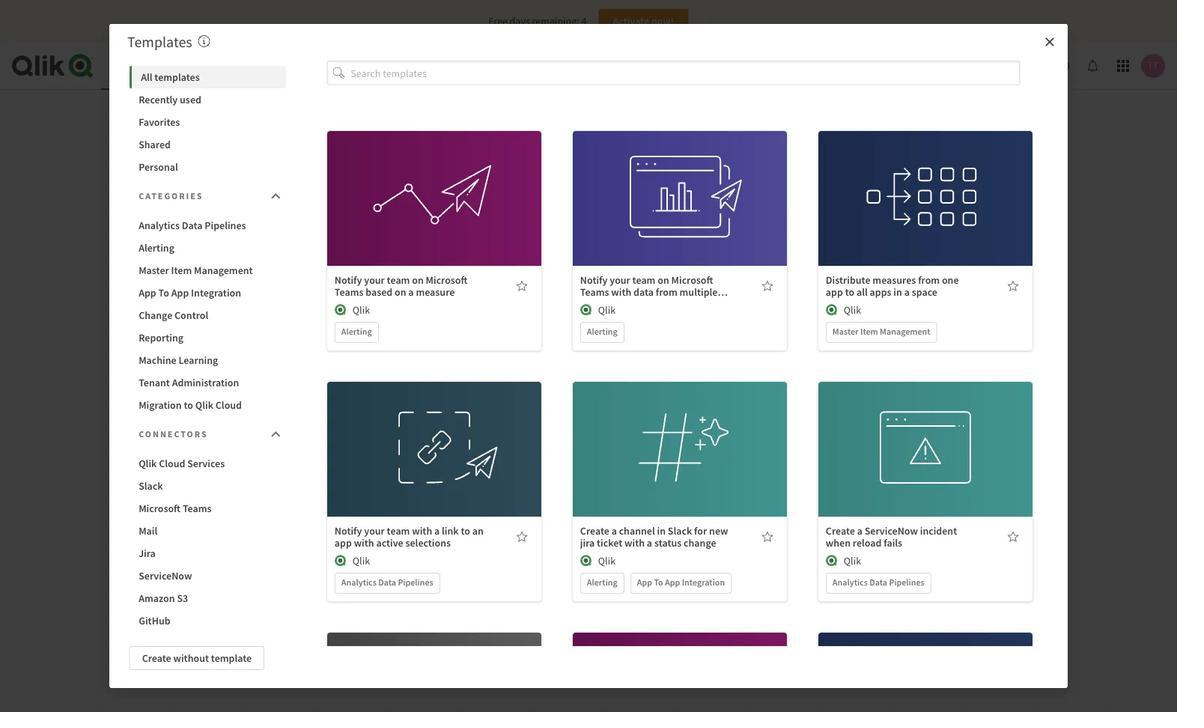 Task type: locate. For each thing, give the bounding box(es) containing it.
team left multiple
[[632, 274, 656, 287]]

create up qlik image
[[580, 525, 609, 538]]

create inside "button"
[[554, 451, 584, 465]]

your for a
[[364, 274, 385, 287]]

to up the change
[[158, 286, 169, 300]]

add to favorites image
[[761, 281, 773, 293], [516, 532, 528, 544], [761, 532, 773, 544]]

channel
[[619, 525, 655, 538]]

integration down change
[[682, 577, 725, 589]]

details button for notify your team with a link to an app with active selections
[[387, 455, 481, 478]]

pipelines inside button
[[204, 219, 246, 232]]

microsoft up mail
[[138, 502, 180, 515]]

1 vertical spatial to
[[654, 577, 663, 589]]

microsoft
[[426, 274, 467, 287], [671, 274, 713, 287], [138, 502, 180, 515]]

alerting down categories
[[138, 241, 174, 255]]

notify left data
[[580, 274, 608, 287]]

1 vertical spatial app
[[334, 537, 352, 550]]

servicenow
[[865, 525, 918, 538], [138, 569, 192, 583]]

activate now!
[[613, 14, 674, 28]]

cloud
[[215, 399, 242, 412], [159, 457, 185, 471]]

create left "fails"
[[826, 525, 855, 538]]

0 vertical spatial to
[[845, 286, 855, 299]]

0 horizontal spatial slack
[[138, 480, 163, 493]]

analytics data pipelines down reload
[[833, 577, 925, 589]]

template for distribute measures from one app to all apps in a space
[[915, 176, 955, 189]]

a right when on the bottom right of the page
[[857, 525, 863, 538]]

1 horizontal spatial servicenow
[[865, 525, 918, 538]]

master item management
[[138, 264, 253, 277], [833, 326, 931, 338]]

alerting down qlik image
[[587, 577, 618, 589]]

analytics data pipelines button
[[129, 214, 286, 237]]

automations
[[113, 59, 171, 72]]

to inside app to app integration button
[[158, 286, 169, 300]]

1 horizontal spatial teams
[[334, 286, 363, 299]]

details for distribute measures from one app to all apps in a space
[[910, 209, 941, 222]]

0 vertical spatial in
[[894, 286, 902, 299]]

your inside notify your team on microsoft teams based on a measure
[[364, 274, 385, 287]]

0 horizontal spatial microsoft
[[138, 502, 180, 515]]

automations
[[599, 419, 665, 434]]

1 horizontal spatial app
[[826, 286, 843, 299]]

app left all
[[826, 286, 843, 299]]

1 vertical spatial management
[[880, 326, 931, 338]]

to down status
[[654, 577, 663, 589]]

notify left based
[[334, 274, 362, 287]]

1 vertical spatial master item management
[[833, 326, 931, 338]]

notify inside notify your team with a link to an app with active selections
[[334, 525, 362, 538]]

from right data
[[656, 286, 678, 299]]

integration down master item management button
[[191, 286, 241, 300]]

use template for distribute measures from one app to all apps in a space
[[896, 176, 955, 189]]

notify your team with a link to an app with active selections
[[334, 525, 484, 550]]

1 horizontal spatial master
[[833, 326, 859, 338]]

qlik image
[[334, 305, 346, 317], [580, 305, 592, 317], [826, 305, 838, 317], [334, 556, 346, 568], [826, 556, 838, 568]]

migration
[[138, 399, 181, 412]]

a
[[408, 286, 414, 299], [904, 286, 910, 299], [434, 525, 440, 538], [611, 525, 617, 538], [857, 525, 863, 538], [647, 537, 652, 550]]

microsoft right based
[[426, 274, 467, 287]]

in
[[894, 286, 902, 299], [657, 525, 666, 538]]

add to favorites image right the new
[[761, 532, 773, 544]]

2 horizontal spatial teams
[[580, 286, 609, 299]]

master item management button
[[129, 259, 286, 282]]

categories button
[[129, 181, 286, 211]]

team
[[387, 274, 410, 287], [632, 274, 656, 287], [387, 525, 410, 538]]

tenant administration button
[[129, 372, 286, 394]]

item inside button
[[171, 264, 192, 277]]

create inside button
[[142, 652, 171, 665]]

1 horizontal spatial data
[[378, 577, 396, 589]]

add to favorites image for notify your team on microsoft teams with data from multiple apps
[[761, 281, 773, 293]]

analytics data pipelines up alerting button at the left top of page
[[138, 219, 246, 232]]

0 horizontal spatial apps
[[580, 298, 602, 311]]

notify left active
[[334, 525, 362, 538]]

0 vertical spatial app
[[826, 286, 843, 299]]

management down space
[[880, 326, 931, 338]]

ticket
[[597, 537, 622, 550]]

your
[[364, 274, 385, 287], [610, 274, 630, 287], [364, 525, 385, 538]]

2 horizontal spatial to
[[845, 286, 855, 299]]

1 horizontal spatial management
[[880, 326, 931, 338]]

create down have
[[554, 451, 584, 465]]

use template button
[[387, 171, 481, 195], [633, 171, 727, 195], [879, 171, 972, 195], [387, 422, 481, 446], [633, 422, 727, 446], [879, 422, 972, 446]]

analytics down categories
[[138, 219, 179, 232]]

add to favorites image right an
[[516, 532, 528, 544]]

0 horizontal spatial management
[[194, 264, 253, 277]]

team left link
[[387, 525, 410, 538]]

use template for notify your team with a link to an app with active selections
[[404, 427, 464, 440]]

1 horizontal spatial slack
[[668, 525, 692, 538]]

0 horizontal spatial app
[[334, 537, 352, 550]]

master down all
[[833, 326, 859, 338]]

details for notify your team on microsoft teams with data from multiple apps
[[664, 209, 695, 222]]

0 vertical spatial cloud
[[215, 399, 242, 412]]

free
[[489, 14, 508, 28]]

qlik for notify your team on microsoft teams with data from multiple apps
[[598, 304, 616, 317]]

item down all
[[860, 326, 878, 338]]

team inside notify your team on microsoft teams based on a measure
[[387, 274, 410, 287]]

create for create automation
[[554, 451, 584, 465]]

slack left for
[[668, 525, 692, 538]]

with inside create a channel in slack for new jira ticket with a status change
[[625, 537, 645, 550]]

2 vertical spatial to
[[461, 525, 470, 538]]

use template button for create a channel in slack for new jira ticket with a status change
[[633, 422, 727, 446]]

create inside create a servicenow incident when reload fails
[[826, 525, 855, 538]]

app up the change
[[138, 286, 156, 300]]

0 horizontal spatial to
[[158, 286, 169, 300]]

pipelines down "fails"
[[889, 577, 925, 589]]

your left selections
[[364, 525, 385, 538]]

active
[[376, 537, 403, 550]]

servicenow button
[[129, 565, 286, 587]]

0 vertical spatial management
[[194, 264, 253, 277]]

tab list containing automations
[[101, 42, 366, 90]]

master item management down all
[[833, 326, 931, 338]]

0 horizontal spatial servicenow
[[138, 569, 192, 583]]

master item management up app to app integration button
[[138, 264, 253, 277]]

app to app integration up control on the left top of the page
[[138, 286, 241, 300]]

apps left data
[[580, 298, 602, 311]]

0 horizontal spatial pipelines
[[204, 219, 246, 232]]

distribute measures from one app to all apps in a space
[[826, 274, 959, 299]]

0 vertical spatial to
[[158, 286, 169, 300]]

alerting down based
[[341, 326, 372, 338]]

1 vertical spatial app to app integration
[[637, 577, 725, 589]]

1 horizontal spatial integration
[[682, 577, 725, 589]]

a left space
[[904, 286, 910, 299]]

cloud down connectors
[[159, 457, 185, 471]]

create left without
[[142, 652, 171, 665]]

your left data
[[610, 274, 630, 287]]

2 horizontal spatial analytics data pipelines
[[833, 577, 925, 589]]

not
[[531, 419, 548, 434]]

2 horizontal spatial data
[[870, 577, 887, 589]]

0 horizontal spatial analytics
[[138, 219, 179, 232]]

create inside create a channel in slack for new jira ticket with a status change
[[580, 525, 609, 538]]

on inside notify your team on microsoft teams with data from multiple apps
[[658, 274, 669, 287]]

slack
[[138, 480, 163, 493], [668, 525, 692, 538]]

0 horizontal spatial app to app integration
[[138, 286, 241, 300]]

to
[[158, 286, 169, 300], [654, 577, 663, 589]]

1 horizontal spatial from
[[918, 274, 940, 287]]

0 horizontal spatial cloud
[[159, 457, 185, 471]]

1 vertical spatial item
[[860, 326, 878, 338]]

1 horizontal spatial master item management
[[833, 326, 931, 338]]

integration inside button
[[191, 286, 241, 300]]

machine learning
[[138, 354, 218, 367]]

master up the change
[[138, 264, 169, 277]]

app to app integration down status
[[637, 577, 725, 589]]

qlik image for notify your team on microsoft teams based on a measure
[[334, 305, 346, 317]]

a left measure
[[408, 286, 414, 299]]

details
[[419, 209, 449, 222], [664, 209, 695, 222], [910, 209, 941, 222], [419, 460, 449, 473], [664, 460, 695, 473], [910, 460, 941, 473]]

pipelines down selections
[[398, 577, 433, 589]]

microsoft inside notify your team on microsoft teams with data from multiple apps
[[671, 274, 713, 287]]

1 vertical spatial master
[[833, 326, 859, 338]]

0 horizontal spatial to
[[184, 399, 193, 412]]

automation
[[586, 451, 638, 465]]

0 horizontal spatial in
[[657, 525, 666, 538]]

data down reload
[[870, 577, 887, 589]]

0 horizontal spatial master item management
[[138, 264, 253, 277]]

team left measure
[[387, 274, 410, 287]]

2 horizontal spatial microsoft
[[671, 274, 713, 287]]

master
[[138, 264, 169, 277], [833, 326, 859, 338]]

analytics down active
[[341, 577, 376, 589]]

teams inside notify your team on microsoft teams based on a measure
[[334, 286, 363, 299]]

notify inside notify your team on microsoft teams based on a measure
[[334, 274, 362, 287]]

add to favorites image for notify your team on microsoft teams based on a measure
[[516, 281, 528, 293]]

management inside button
[[194, 264, 253, 277]]

2 horizontal spatial pipelines
[[889, 577, 925, 589]]

app
[[826, 286, 843, 299], [334, 537, 352, 550]]

analytics
[[138, 219, 179, 232], [341, 577, 376, 589], [833, 577, 868, 589]]

servicenow up amazon s3
[[138, 569, 192, 583]]

team inside notify your team with a link to an app with active selections
[[387, 525, 410, 538]]

1 horizontal spatial in
[[894, 286, 902, 299]]

your for from
[[610, 274, 630, 287]]

1 vertical spatial to
[[184, 399, 193, 412]]

app left active
[[334, 537, 352, 550]]

teams left based
[[334, 286, 363, 299]]

use template button for notify your team with a link to an app with active selections
[[387, 422, 481, 446]]

teams inside button
[[182, 502, 211, 515]]

tab list
[[101, 42, 366, 90]]

1 horizontal spatial analytics data pipelines
[[341, 577, 433, 589]]

teams up mail button
[[182, 502, 211, 515]]

control
[[174, 309, 208, 322]]

details button
[[387, 204, 481, 227], [633, 204, 727, 227], [879, 204, 972, 227], [387, 455, 481, 478], [633, 455, 727, 478], [879, 455, 972, 478]]

use for ticket
[[650, 427, 667, 440]]

recently
[[138, 93, 177, 106]]

in right 'channel'
[[657, 525, 666, 538]]

0 horizontal spatial master
[[138, 264, 169, 277]]

0 horizontal spatial from
[[656, 286, 678, 299]]

jira button
[[129, 542, 286, 565]]

use template for notify your team on microsoft teams based on a measure
[[404, 176, 464, 189]]

0 vertical spatial item
[[171, 264, 192, 277]]

notify inside notify your team on microsoft teams with data from multiple apps
[[580, 274, 608, 287]]

1 vertical spatial cloud
[[159, 457, 185, 471]]

shared button
[[129, 133, 286, 156]]

administration
[[172, 376, 239, 390]]

0 horizontal spatial data
[[182, 219, 202, 232]]

with right ticket
[[625, 537, 645, 550]]

0 vertical spatial servicenow
[[865, 525, 918, 538]]

use template button for notify your team on microsoft teams with data from multiple apps
[[633, 171, 727, 195]]

0 vertical spatial app to app integration
[[138, 286, 241, 300]]

microsoft for measure
[[426, 274, 467, 287]]

on for from
[[658, 274, 669, 287]]

analytics data pipelines down active
[[341, 577, 433, 589]]

fails
[[884, 537, 903, 550]]

apps inside distribute measures from one app to all apps in a space
[[870, 286, 892, 299]]

servicenow left incident
[[865, 525, 918, 538]]

apps
[[870, 286, 892, 299], [580, 298, 602, 311]]

cloud down tenant administration button
[[215, 399, 242, 412]]

have
[[551, 419, 576, 434]]

create
[[554, 451, 584, 465], [580, 525, 609, 538], [826, 525, 855, 538], [142, 652, 171, 665]]

microsoft right data
[[671, 274, 713, 287]]

in left space
[[894, 286, 902, 299]]

1 vertical spatial in
[[657, 525, 666, 538]]

team inside notify your team on microsoft teams with data from multiple apps
[[632, 274, 656, 287]]

from
[[918, 274, 940, 287], [656, 286, 678, 299]]

0 horizontal spatial item
[[171, 264, 192, 277]]

template for notify your team on microsoft teams based on a measure
[[423, 176, 464, 189]]

automations button
[[101, 42, 183, 90]]

data inside button
[[182, 219, 202, 232]]

add to favorites image right multiple
[[761, 281, 773, 293]]

with left data
[[611, 286, 631, 299]]

item down alerting button at the left top of page
[[171, 264, 192, 277]]

space
[[912, 286, 938, 299]]

data down active
[[378, 577, 396, 589]]

use for a
[[404, 176, 421, 189]]

0 horizontal spatial integration
[[191, 286, 241, 300]]

app to app integration
[[138, 286, 241, 300], [637, 577, 725, 589]]

change
[[138, 309, 172, 322]]

apps right all
[[870, 286, 892, 299]]

create a servicenow incident when reload fails
[[826, 525, 957, 550]]

team for multiple
[[632, 274, 656, 287]]

a left link
[[434, 525, 440, 538]]

1 vertical spatial servicenow
[[138, 569, 192, 583]]

data up alerting button at the left top of page
[[182, 219, 202, 232]]

your inside notify your team with a link to an app with active selections
[[364, 525, 385, 538]]

add to favorites image
[[516, 281, 528, 293], [1007, 281, 1019, 293], [1007, 532, 1019, 544]]

0 vertical spatial master
[[138, 264, 169, 277]]

from left one
[[918, 274, 940, 287]]

1 horizontal spatial microsoft
[[426, 274, 467, 287]]

selections
[[405, 537, 451, 550]]

0 horizontal spatial analytics data pipelines
[[138, 219, 246, 232]]

qlik cloud services button
[[129, 453, 286, 475]]

template for notify your team with a link to an app with active selections
[[423, 427, 464, 440]]

a inside distribute measures from one app to all apps in a space
[[904, 286, 910, 299]]

days
[[510, 14, 530, 28]]

microsoft inside notify your team on microsoft teams based on a measure
[[426, 274, 467, 287]]

1 vertical spatial slack
[[668, 525, 692, 538]]

qlik image for notify your team with a link to an app with active selections
[[334, 556, 346, 568]]

metrics button
[[229, 42, 286, 90]]

0 vertical spatial integration
[[191, 286, 241, 300]]

1 horizontal spatial to
[[461, 525, 470, 538]]

pipelines up alerting button at the left top of page
[[204, 219, 246, 232]]

mail
[[138, 524, 157, 538]]

1 horizontal spatial analytics
[[341, 577, 376, 589]]

use template for create a servicenow incident when reload fails
[[896, 427, 955, 440]]

to left an
[[461, 525, 470, 538]]

0 vertical spatial master item management
[[138, 264, 253, 277]]

reporting button
[[129, 327, 286, 349]]

2 horizontal spatial on
[[658, 274, 669, 287]]

to down tenant administration
[[184, 399, 193, 412]]

all templates button
[[129, 66, 286, 88]]

teams inside notify your team on microsoft teams with data from multiple apps
[[580, 286, 609, 299]]

your inside notify your team on microsoft teams with data from multiple apps
[[610, 274, 630, 287]]

your left measure
[[364, 274, 385, 287]]

create without template button
[[129, 647, 265, 671]]

use for from
[[650, 176, 667, 189]]

master inside button
[[138, 264, 169, 277]]

apps inside notify your team on microsoft teams with data from multiple apps
[[580, 298, 602, 311]]

to left all
[[845, 286, 855, 299]]

a inside create a servicenow incident when reload fails
[[857, 525, 863, 538]]

0 vertical spatial slack
[[138, 480, 163, 493]]

template
[[423, 176, 464, 189], [669, 176, 710, 189], [915, 176, 955, 189], [423, 427, 464, 440], [669, 427, 710, 440], [915, 427, 955, 440], [211, 652, 252, 665]]

templates
[[127, 33, 192, 51]]

a left 'channel'
[[611, 525, 617, 538]]

app
[[138, 286, 156, 300], [171, 286, 189, 300], [637, 577, 652, 589], [665, 577, 680, 589]]

teams
[[334, 286, 363, 299], [580, 286, 609, 299], [182, 502, 211, 515]]

1 horizontal spatial apps
[[870, 286, 892, 299]]

notify for notify your team on microsoft teams based on a measure
[[334, 274, 362, 287]]

1 horizontal spatial on
[[412, 274, 423, 287]]

teams left data
[[580, 286, 609, 299]]

1 horizontal spatial cloud
[[215, 399, 242, 412]]

shared
[[138, 138, 170, 151]]

0 horizontal spatial on
[[395, 286, 406, 299]]

management down alerting button at the left top of page
[[194, 264, 253, 277]]

use template
[[404, 176, 464, 189], [650, 176, 710, 189], [896, 176, 955, 189], [404, 427, 464, 440], [650, 427, 710, 440], [896, 427, 955, 440]]

1 horizontal spatial pipelines
[[398, 577, 433, 589]]

analytics down when on the bottom right of the page
[[833, 577, 868, 589]]

0 horizontal spatial teams
[[182, 502, 211, 515]]

slack up microsoft teams
[[138, 480, 163, 493]]

2 horizontal spatial analytics
[[833, 577, 868, 589]]

learning
[[178, 354, 218, 367]]



Task type: describe. For each thing, give the bounding box(es) containing it.
1 horizontal spatial item
[[860, 326, 878, 338]]

app to app integration button
[[129, 282, 286, 304]]

qlik for create a servicenow incident when reload fails
[[844, 555, 861, 568]]

your for app
[[364, 525, 385, 538]]

use template for notify your team on microsoft teams with data from multiple apps
[[650, 176, 710, 189]]

template for create a channel in slack for new jira ticket with a status change
[[669, 427, 710, 440]]

services
[[187, 457, 225, 471]]

personal button
[[129, 156, 286, 178]]

templates are pre-built automations that help you automate common business workflows. get started by selecting one of the pre-built templates or choose the blank canvas to build an automation from scratch. tooltip
[[198, 33, 210, 51]]

1 horizontal spatial to
[[654, 577, 663, 589]]

servicenow inside create a servicenow incident when reload fails
[[865, 525, 918, 538]]

github
[[138, 614, 170, 628]]

slack inside slack button
[[138, 480, 163, 493]]

reporting
[[138, 331, 183, 345]]

app inside distribute measures from one app to all apps in a space
[[826, 286, 843, 299]]

github button
[[129, 610, 286, 632]]

measure
[[416, 286, 455, 299]]

microsoft inside microsoft teams button
[[138, 502, 180, 515]]

add to favorites image for create a channel in slack for new jira ticket with a status change
[[761, 532, 773, 544]]

use template button for notify your team on microsoft teams based on a measure
[[387, 171, 481, 195]]

multiple
[[680, 286, 718, 299]]

change control
[[138, 309, 208, 322]]

reload
[[853, 537, 882, 550]]

template for create a servicenow incident when reload fails
[[915, 427, 955, 440]]

data
[[634, 286, 654, 299]]

now!
[[652, 14, 674, 28]]

slack button
[[129, 475, 286, 497]]

details for create a servicenow incident when reload fails
[[910, 460, 941, 473]]

qlik for create a channel in slack for new jira ticket with a status change
[[598, 555, 616, 568]]

activate
[[613, 14, 650, 28]]

templates are pre-built automations that help you automate common business workflows. get started by selecting one of the pre-built templates or choose the blank canvas to build an automation from scratch. image
[[198, 35, 210, 47]]

microsoft teams button
[[129, 497, 286, 520]]

one
[[942, 274, 959, 287]]

distribute
[[826, 274, 871, 287]]

you do not have any automations yet
[[494, 419, 683, 434]]

jira
[[138, 547, 155, 560]]

with left active
[[354, 537, 374, 550]]

measures
[[873, 274, 916, 287]]

you
[[494, 419, 513, 434]]

1 vertical spatial integration
[[682, 577, 725, 589]]

create automation button
[[527, 446, 650, 470]]

notify for notify your team with a link to an app with active selections
[[334, 525, 362, 538]]

amazon
[[138, 592, 175, 605]]

qlik for notify your team on microsoft teams based on a measure
[[352, 304, 370, 317]]

metrics
[[241, 59, 274, 72]]

connections button
[[286, 42, 366, 90]]

use template button for distribute measures from one app to all apps in a space
[[879, 171, 972, 195]]

from inside distribute measures from one app to all apps in a space
[[918, 274, 940, 287]]

qlik cloud services
[[138, 457, 225, 471]]

teams for based
[[334, 286, 363, 299]]

qlik image
[[580, 556, 592, 568]]

to inside migration to qlik cloud button
[[184, 399, 193, 412]]

qlik image for notify your team on microsoft teams with data from multiple apps
[[580, 305, 592, 317]]

app to app integration inside button
[[138, 286, 241, 300]]

in inside distribute measures from one app to all apps in a space
[[894, 286, 902, 299]]

tenant
[[138, 376, 170, 390]]

change
[[684, 537, 716, 550]]

do
[[515, 419, 529, 434]]

alerting inside button
[[138, 241, 174, 255]]

amazon s3 button
[[129, 587, 286, 610]]

all templates
[[141, 70, 199, 84]]

favorites button
[[129, 111, 286, 133]]

to inside distribute measures from one app to all apps in a space
[[845, 286, 855, 299]]

data for create a servicenow incident when reload fails
[[870, 577, 887, 589]]

details button for notify your team on microsoft teams based on a measure
[[387, 204, 481, 227]]

notify your team on microsoft teams with data from multiple apps
[[580, 274, 718, 311]]

details for create a channel in slack for new jira ticket with a status change
[[664, 460, 695, 473]]

used
[[179, 93, 201, 106]]

to inside notify your team with a link to an app with active selections
[[461, 525, 470, 538]]

microsoft for multiple
[[671, 274, 713, 287]]

remaining:
[[532, 14, 580, 28]]

change control button
[[129, 304, 286, 327]]

create for create a servicenow incident when reload fails
[[826, 525, 855, 538]]

alerting button
[[129, 237, 286, 259]]

migration to qlik cloud
[[138, 399, 242, 412]]

team for with
[[387, 525, 410, 538]]

create without template
[[142, 652, 252, 665]]

templates
[[154, 70, 199, 84]]

when
[[826, 537, 851, 550]]

activate now! link
[[599, 9, 689, 33]]

create a channel in slack for new jira ticket with a status change
[[580, 525, 728, 550]]

create for create a channel in slack for new jira ticket with a status change
[[580, 525, 609, 538]]

incident
[[920, 525, 957, 538]]

app down create a channel in slack for new jira ticket with a status change
[[637, 577, 652, 589]]

use for in
[[896, 176, 912, 189]]

mail button
[[129, 520, 286, 542]]

link
[[442, 525, 459, 538]]

a inside notify your team on microsoft teams based on a measure
[[408, 286, 414, 299]]

details button for create a channel in slack for new jira ticket with a status change
[[633, 455, 727, 478]]

template for notify your team on microsoft teams with data from multiple apps
[[669, 176, 710, 189]]

notify your team on microsoft teams based on a measure
[[334, 274, 467, 299]]

details for notify your team with a link to an app with active selections
[[419, 460, 449, 473]]

all
[[857, 286, 868, 299]]

add to favorites image for notify your team with a link to an app with active selections
[[516, 532, 528, 544]]

team for measure
[[387, 274, 410, 287]]

analytics for notify your team with a link to an app with active selections
[[341, 577, 376, 589]]

create automation
[[554, 451, 638, 465]]

notify for notify your team on microsoft teams with data from multiple apps
[[580, 274, 608, 287]]

pipelines for notify your team with a link to an app with active selections
[[398, 577, 433, 589]]

all
[[141, 70, 152, 84]]

create for create without template
[[142, 652, 171, 665]]

analytics inside button
[[138, 219, 179, 232]]

analytics data pipelines for notify your team with a link to an app with active selections
[[341, 577, 433, 589]]

with left link
[[412, 525, 432, 538]]

with inside notify your team on microsoft teams with data from multiple apps
[[611, 286, 631, 299]]

new
[[709, 525, 728, 538]]

4
[[582, 14, 587, 28]]

qlik for notify your team with a link to an app with active selections
[[352, 555, 370, 568]]

add to favorites image for create a servicenow incident when reload fails
[[1007, 532, 1019, 544]]

based
[[365, 286, 392, 299]]

app down status
[[665, 577, 680, 589]]

connectors
[[138, 429, 208, 440]]

analytics data pipelines inside button
[[138, 219, 246, 232]]

app inside notify your team with a link to an app with active selections
[[334, 537, 352, 550]]

alerting down notify your team on microsoft teams with data from multiple apps
[[587, 326, 618, 338]]

close image
[[1044, 36, 1056, 48]]

qlik image for distribute measures from one app to all apps in a space
[[826, 305, 838, 317]]

connectors button
[[129, 420, 286, 450]]

s3
[[177, 592, 188, 605]]

qlik image for create a servicenow incident when reload fails
[[826, 556, 838, 568]]

details button for create a servicenow incident when reload fails
[[879, 455, 972, 478]]

recently used
[[138, 93, 201, 106]]

recently used button
[[129, 88, 286, 111]]

pipelines for create a servicenow incident when reload fails
[[889, 577, 925, 589]]

for
[[694, 525, 707, 538]]

runs
[[195, 59, 217, 72]]

machine
[[138, 354, 176, 367]]

on for a
[[412, 274, 423, 287]]

connections
[[298, 59, 354, 72]]

app up change control
[[171, 286, 189, 300]]

use template for create a channel in slack for new jira ticket with a status change
[[650, 427, 710, 440]]

migration to qlik cloud button
[[129, 394, 286, 417]]

use for app
[[404, 427, 421, 440]]

details for notify your team on microsoft teams based on a measure
[[419, 209, 449, 222]]

in inside create a channel in slack for new jira ticket with a status change
[[657, 525, 666, 538]]

analytics data pipelines for create a servicenow incident when reload fails
[[833, 577, 925, 589]]

a left status
[[647, 537, 652, 550]]

details button for notify your team on microsoft teams with data from multiple apps
[[633, 204, 727, 227]]

data for notify your team with a link to an app with active selections
[[378, 577, 396, 589]]

machine learning button
[[129, 349, 286, 372]]

personal
[[138, 160, 178, 174]]

a inside notify your team with a link to an app with active selections
[[434, 525, 440, 538]]

runs button
[[183, 42, 229, 90]]

details button for distribute measures from one app to all apps in a space
[[879, 204, 972, 227]]

1 horizontal spatial app to app integration
[[637, 577, 725, 589]]

add to favorites image for distribute measures from one app to all apps in a space
[[1007, 281, 1019, 293]]

qlik for distribute measures from one app to all apps in a space
[[844, 304, 861, 317]]

use template button for create a servicenow incident when reload fails
[[879, 422, 972, 446]]

an
[[472, 525, 484, 538]]

master item management inside button
[[138, 264, 253, 277]]

free days remaining: 4
[[489, 14, 587, 28]]

slack inside create a channel in slack for new jira ticket with a status change
[[668, 525, 692, 538]]

from inside notify your team on microsoft teams with data from multiple apps
[[656, 286, 678, 299]]

jira
[[580, 537, 595, 550]]

Search templates text field
[[351, 61, 1021, 85]]

tenant administration
[[138, 376, 239, 390]]

yet
[[667, 419, 683, 434]]

teams for with
[[580, 286, 609, 299]]

servicenow inside button
[[138, 569, 192, 583]]

amazon s3
[[138, 592, 188, 605]]

analytics for create a servicenow incident when reload fails
[[833, 577, 868, 589]]



Task type: vqa. For each thing, say whether or not it's contained in the screenshot.
the top the Add button
no



